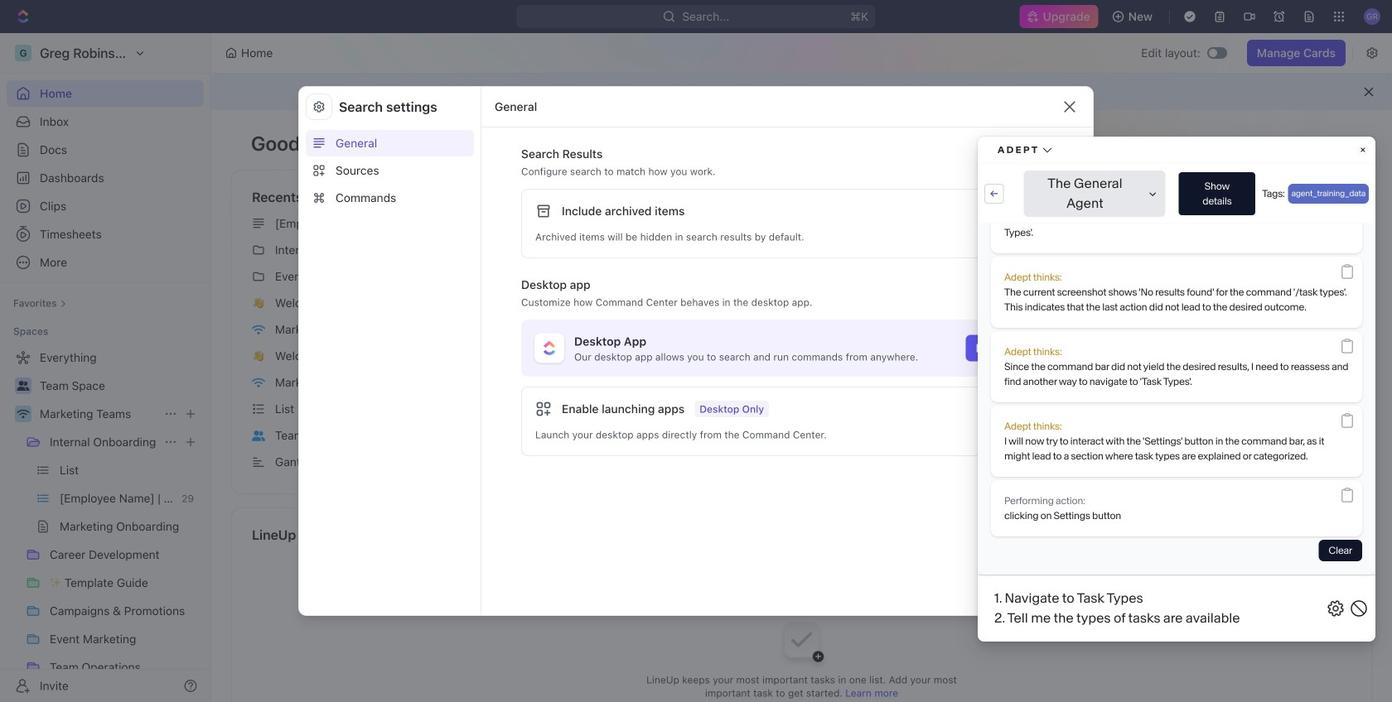 Task type: vqa. For each thing, say whether or not it's contained in the screenshot.
the leftmost wifi image
yes



Task type: locate. For each thing, give the bounding box(es) containing it.
dialog
[[298, 86, 1094, 617]]

wifi image
[[252, 325, 265, 335], [252, 378, 265, 388], [17, 410, 29, 419]]

alert
[[211, 74, 1393, 110]]

tree
[[7, 345, 204, 703]]

2 vertical spatial wifi image
[[17, 410, 29, 419]]

tree inside sidebar navigation
[[7, 345, 204, 703]]

1 vertical spatial wifi image
[[252, 378, 265, 388]]



Task type: describe. For each thing, give the bounding box(es) containing it.
uohgd image
[[536, 203, 552, 220]]

0 vertical spatial wifi image
[[252, 325, 265, 335]]

user group image
[[252, 431, 265, 442]]

wifi image inside sidebar navigation
[[17, 410, 29, 419]]

uohgd image
[[536, 401, 552, 418]]

sidebar navigation
[[0, 33, 211, 703]]



